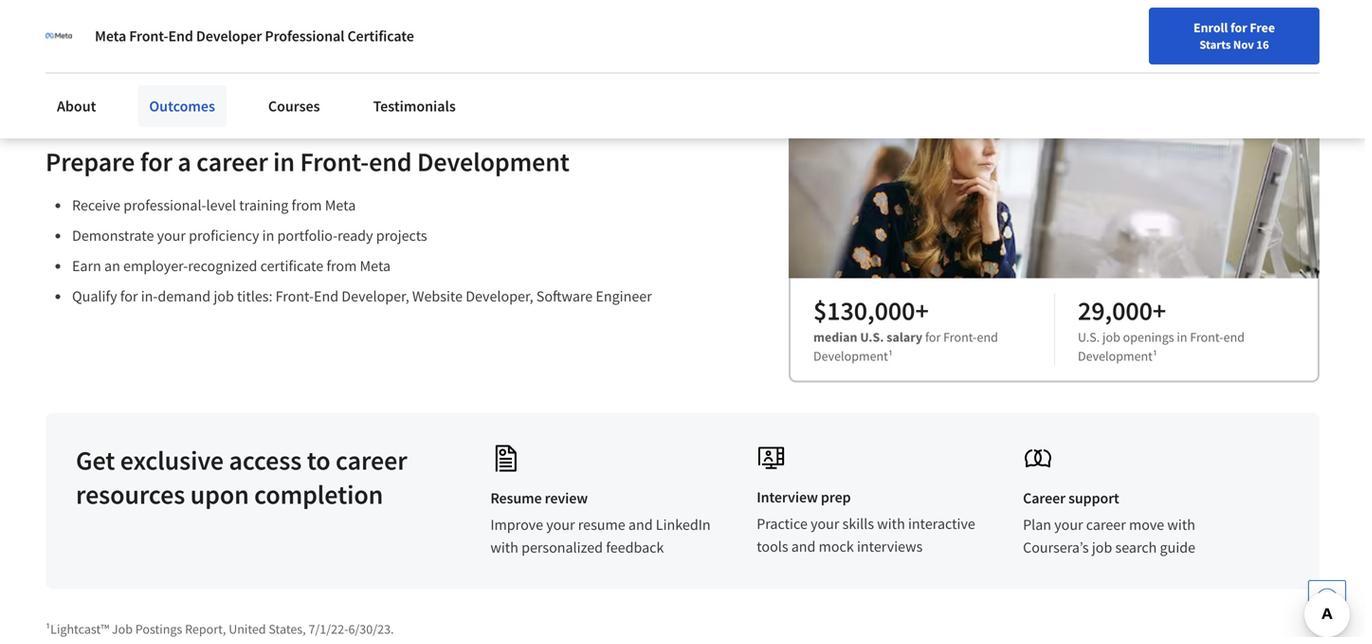 Task type: vqa. For each thing, say whether or not it's contained in the screenshot.
middle career
yes



Task type: describe. For each thing, give the bounding box(es) containing it.
interview prep practice your skills with interactive tools and mock interviews
[[757, 488, 975, 556]]

0 horizontal spatial career
[[196, 145, 268, 178]]

demonstrate your proficiency in portfolio-ready projects
[[72, 226, 427, 245]]

1 vertical spatial end
[[314, 287, 339, 306]]

earn an employer-recognized certificate from meta
[[72, 256, 391, 275]]

website
[[412, 287, 463, 306]]

level
[[206, 196, 236, 215]]

prepare
[[46, 145, 135, 178]]

receive
[[72, 196, 120, 215]]

guide
[[1160, 538, 1196, 557]]

resume review improve your resume and linkedin with personalized feedback
[[491, 489, 711, 557]]

professional-
[[123, 196, 206, 215]]

free
[[1250, 19, 1275, 36]]

in inside 29,000 + u.s. job openings in front-end development
[[1177, 328, 1188, 346]]

meta front-end developer professional certificate
[[95, 27, 414, 46]]

projects
[[376, 226, 427, 245]]

courses
[[268, 97, 320, 116]]

skills
[[843, 514, 874, 533]]

with inside interview prep practice your skills with interactive tools and mock interviews
[[877, 514, 905, 533]]

front- inside for front-end development
[[944, 328, 977, 346]]

front- down courses link
[[300, 145, 369, 178]]

and inside resume review improve your resume and linkedin with personalized feedback
[[629, 515, 653, 534]]

0 vertical spatial end
[[168, 27, 193, 46]]

personalized
[[522, 538, 603, 557]]

exclusive
[[120, 444, 224, 477]]

nov
[[1233, 37, 1254, 52]]

interactive
[[908, 514, 975, 533]]

improve
[[491, 515, 543, 534]]

training
[[239, 196, 289, 215]]

receive professional-level training from meta
[[72, 196, 356, 215]]

enroll
[[1194, 19, 1228, 36]]

u.s. inside $130,000 + median u.s. salary
[[860, 328, 884, 346]]

29,000 + u.s. job openings in front-end development
[[1078, 294, 1245, 365]]

review
[[545, 489, 588, 508]]

portfolio-
[[277, 226, 338, 245]]

to
[[307, 444, 330, 477]]

feedback
[[606, 538, 664, 557]]

prep
[[821, 488, 851, 507]]

0 vertical spatial job
[[214, 287, 234, 306]]

job inside 29,000 + u.s. job openings in front-end development
[[1103, 328, 1121, 346]]

career
[[1023, 489, 1066, 508]]

a
[[178, 145, 191, 178]]

an
[[104, 256, 120, 275]]

in-
[[141, 287, 158, 306]]

2 developer, from the left
[[466, 287, 533, 306]]

enroll for free starts nov 16
[[1194, 19, 1275, 52]]

get
[[76, 444, 115, 477]]

development inside for front-end development
[[814, 347, 888, 365]]

0 horizontal spatial end
[[369, 145, 412, 178]]

0 vertical spatial in
[[273, 145, 295, 178]]

median
[[814, 328, 858, 346]]

mock
[[819, 537, 854, 556]]

front- inside 29,000 + u.s. job openings in front-end development
[[1190, 328, 1224, 346]]

+ for $130,000
[[915, 294, 929, 327]]

$130,000
[[814, 294, 915, 327]]

interviews
[[857, 537, 923, 556]]

plan
[[1023, 515, 1052, 534]]

meta image
[[46, 23, 72, 49]]

outcomes
[[149, 97, 215, 116]]

your for resume review improve your resume and linkedin with personalized feedback
[[546, 515, 575, 534]]

end inside for front-end development
[[977, 328, 998, 346]]

career for access
[[336, 444, 407, 477]]

software
[[536, 287, 593, 306]]

2 horizontal spatial meta
[[360, 256, 391, 275]]

career for plan
[[1086, 515, 1126, 534]]

1 developer, from the left
[[342, 287, 409, 306]]

help center image
[[1316, 588, 1339, 611]]

earn
[[72, 256, 101, 275]]

resume
[[491, 489, 542, 508]]

engineer
[[596, 287, 652, 306]]

qualify
[[72, 287, 117, 306]]



Task type: locate. For each thing, give the bounding box(es) containing it.
1 horizontal spatial +
[[1153, 294, 1166, 327]]

salary
[[887, 328, 923, 346]]

job left search at the bottom
[[1092, 538, 1112, 557]]

and inside interview prep practice your skills with interactive tools and mock interviews
[[791, 537, 816, 556]]

end
[[369, 145, 412, 178], [977, 328, 998, 346], [1224, 328, 1245, 346]]

2 horizontal spatial career
[[1086, 515, 1126, 534]]

+ up openings
[[1153, 294, 1166, 327]]

u.s. inside 29,000 + u.s. job openings in front-end development
[[1078, 328, 1100, 346]]

2 ¹ from the left
[[1153, 347, 1158, 365]]

career inside career support plan your career move with coursera's job search guide
[[1086, 515, 1126, 534]]

job down the 29,000
[[1103, 328, 1121, 346]]

end down certificate
[[314, 287, 339, 306]]

1 horizontal spatial with
[[877, 514, 905, 533]]

0 horizontal spatial meta
[[95, 27, 126, 46]]

2 vertical spatial in
[[1177, 328, 1188, 346]]

certificate
[[260, 256, 323, 275]]

1 horizontal spatial career
[[336, 444, 407, 477]]

with up interviews
[[877, 514, 905, 533]]

meta
[[95, 27, 126, 46], [325, 196, 356, 215], [360, 256, 391, 275]]

linkedin
[[656, 515, 711, 534]]

1 vertical spatial job
[[1103, 328, 1121, 346]]

1 vertical spatial in
[[262, 226, 274, 245]]

for for prepare
[[140, 145, 172, 178]]

0 horizontal spatial end
[[168, 27, 193, 46]]

front- down certificate
[[276, 287, 314, 306]]

front- up "outcomes" link
[[129, 27, 168, 46]]

courses link
[[257, 85, 331, 127]]

job down recognized
[[214, 287, 234, 306]]

end right the salary at the right of page
[[977, 328, 998, 346]]

0 vertical spatial career
[[196, 145, 268, 178]]

1 horizontal spatial and
[[791, 537, 816, 556]]

titles:
[[237, 287, 273, 306]]

u.s. down the 29,000
[[1078, 328, 1100, 346]]

0 horizontal spatial +
[[915, 294, 929, 327]]

get exclusive access to career resources upon completion
[[76, 444, 407, 511]]

16
[[1257, 37, 1269, 52]]

about
[[57, 97, 96, 116]]

search
[[1115, 538, 1157, 557]]

upon
[[190, 478, 249, 511]]

interview
[[757, 488, 818, 507]]

end inside 29,000 + u.s. job openings in front-end development
[[1224, 328, 1245, 346]]

1 + from the left
[[915, 294, 929, 327]]

0 horizontal spatial developer,
[[342, 287, 409, 306]]

testimonials
[[373, 97, 456, 116]]

2 horizontal spatial development
[[1078, 347, 1153, 365]]

career up level
[[196, 145, 268, 178]]

in
[[273, 145, 295, 178], [262, 226, 274, 245], [1177, 328, 1188, 346]]

1 horizontal spatial end
[[977, 328, 998, 346]]

career
[[196, 145, 268, 178], [336, 444, 407, 477], [1086, 515, 1126, 534]]

+ up the salary at the right of page
[[915, 294, 929, 327]]

None search field
[[270, 12, 583, 50]]

0 horizontal spatial ¹
[[888, 347, 893, 365]]

1 horizontal spatial ¹
[[1153, 347, 1158, 365]]

end right openings
[[1224, 328, 1245, 346]]

1 vertical spatial and
[[791, 537, 816, 556]]

professional
[[265, 27, 345, 46]]

meta up qualify for in-demand job titles: front-end developer, website developer, software engineer
[[360, 256, 391, 275]]

demonstrate
[[72, 226, 154, 245]]

access
[[229, 444, 302, 477]]

career right to
[[336, 444, 407, 477]]

coursera image
[[23, 15, 143, 46]]

job
[[214, 287, 234, 306], [1103, 328, 1121, 346], [1092, 538, 1112, 557]]

+
[[915, 294, 929, 327], [1153, 294, 1166, 327]]

openings
[[1123, 328, 1174, 346]]

proficiency
[[189, 226, 259, 245]]

demand
[[158, 287, 211, 306]]

career inside get exclusive access to career resources upon completion
[[336, 444, 407, 477]]

front- right the salary at the right of page
[[944, 328, 977, 346]]

your for career support plan your career move with coursera's job search guide
[[1055, 515, 1083, 534]]

end down testimonials link
[[369, 145, 412, 178]]

0 vertical spatial meta
[[95, 27, 126, 46]]

and right tools
[[791, 537, 816, 556]]

qualify for in-demand job titles: front-end developer, website developer, software engineer
[[72, 287, 652, 306]]

with down improve
[[491, 538, 519, 557]]

move
[[1129, 515, 1165, 534]]

¹ for $130,000
[[888, 347, 893, 365]]

¹ down openings
[[1153, 347, 1158, 365]]

your down professional-
[[157, 226, 186, 245]]

1 horizontal spatial meta
[[325, 196, 356, 215]]

¹ for 29,000
[[1153, 347, 1158, 365]]

for inside enroll for free starts nov 16
[[1231, 19, 1247, 36]]

in right openings
[[1177, 328, 1188, 346]]

+ inside 29,000 + u.s. job openings in front-end development
[[1153, 294, 1166, 327]]

for left a
[[140, 145, 172, 178]]

in down training
[[262, 226, 274, 245]]

from down ready
[[326, 256, 357, 275]]

0 horizontal spatial from
[[292, 196, 322, 215]]

2 horizontal spatial end
[[1224, 328, 1245, 346]]

practice
[[757, 514, 808, 533]]

1 horizontal spatial end
[[314, 287, 339, 306]]

development inside 29,000 + u.s. job openings in front-end development
[[1078, 347, 1153, 365]]

front- right openings
[[1190, 328, 1224, 346]]

2 horizontal spatial with
[[1168, 515, 1196, 534]]

end
[[168, 27, 193, 46], [314, 287, 339, 306]]

1 horizontal spatial developer,
[[466, 287, 533, 306]]

tools
[[757, 537, 788, 556]]

for up 'nov'
[[1231, 19, 1247, 36]]

employer-
[[123, 256, 188, 275]]

1 vertical spatial from
[[326, 256, 357, 275]]

for right the salary at the right of page
[[925, 328, 941, 346]]

1 u.s. from the left
[[860, 328, 884, 346]]

1 vertical spatial meta
[[325, 196, 356, 215]]

0 horizontal spatial u.s.
[[860, 328, 884, 346]]

$130,000 + median u.s. salary
[[814, 294, 929, 346]]

support
[[1069, 489, 1120, 508]]

career down "support"
[[1086, 515, 1126, 534]]

ready
[[338, 226, 373, 245]]

development
[[417, 145, 570, 178], [814, 347, 888, 365], [1078, 347, 1153, 365]]

0 horizontal spatial and
[[629, 515, 653, 534]]

job inside career support plan your career move with coursera's job search guide
[[1092, 538, 1112, 557]]

resources
[[76, 478, 185, 511]]

1 ¹ from the left
[[888, 347, 893, 365]]

for
[[1231, 19, 1247, 36], [140, 145, 172, 178], [120, 287, 138, 306], [925, 328, 941, 346]]

29,000
[[1078, 294, 1153, 327]]

for front-end development
[[814, 328, 998, 365]]

2 vertical spatial meta
[[360, 256, 391, 275]]

end left developer
[[168, 27, 193, 46]]

u.s.
[[860, 328, 884, 346], [1078, 328, 1100, 346]]

coursera's
[[1023, 538, 1089, 557]]

for left in-
[[120, 287, 138, 306]]

0 vertical spatial and
[[629, 515, 653, 534]]

certificate
[[347, 27, 414, 46]]

+ inside $130,000 + median u.s. salary
[[915, 294, 929, 327]]

about link
[[46, 85, 108, 127]]

your
[[157, 226, 186, 245], [811, 514, 840, 533], [546, 515, 575, 534], [1055, 515, 1083, 534]]

u.s. down the $130,000
[[860, 328, 884, 346]]

front-
[[129, 27, 168, 46], [300, 145, 369, 178], [276, 287, 314, 306], [944, 328, 977, 346], [1190, 328, 1224, 346]]

1 vertical spatial career
[[336, 444, 407, 477]]

2 + from the left
[[1153, 294, 1166, 327]]

and up feedback
[[629, 515, 653, 534]]

from
[[292, 196, 322, 215], [326, 256, 357, 275]]

2 u.s. from the left
[[1078, 328, 1100, 346]]

with inside resume review improve your resume and linkedin with personalized feedback
[[491, 538, 519, 557]]

with up guide
[[1168, 515, 1196, 534]]

outcomes link
[[138, 85, 227, 127]]

meta up ready
[[325, 196, 356, 215]]

resume
[[578, 515, 626, 534]]

¹
[[888, 347, 893, 365], [1153, 347, 1158, 365]]

your up mock
[[811, 514, 840, 533]]

from up portfolio-
[[292, 196, 322, 215]]

for inside for front-end development
[[925, 328, 941, 346]]

1 horizontal spatial development
[[814, 347, 888, 365]]

completion
[[254, 478, 383, 511]]

developer, left website
[[342, 287, 409, 306]]

0 horizontal spatial development
[[417, 145, 570, 178]]

1 horizontal spatial u.s.
[[1078, 328, 1100, 346]]

developer, right website
[[466, 287, 533, 306]]

in up training
[[273, 145, 295, 178]]

recognized
[[188, 256, 257, 275]]

your up coursera's on the bottom of the page
[[1055, 515, 1083, 534]]

your up personalized
[[546, 515, 575, 534]]

0 horizontal spatial with
[[491, 538, 519, 557]]

+ for 29,000
[[1153, 294, 1166, 327]]

your inside resume review improve your resume and linkedin with personalized feedback
[[546, 515, 575, 534]]

your for interview prep practice your skills with interactive tools and mock interviews
[[811, 514, 840, 533]]

and
[[629, 515, 653, 534], [791, 537, 816, 556]]

¹ down the salary at the right of page
[[888, 347, 893, 365]]

2 vertical spatial job
[[1092, 538, 1112, 557]]

2 vertical spatial career
[[1086, 515, 1126, 534]]

prepare for a career in front-end development
[[46, 145, 570, 178]]

for for enroll
[[1231, 19, 1247, 36]]

1 horizontal spatial from
[[326, 256, 357, 275]]

your inside interview prep practice your skills with interactive tools and mock interviews
[[811, 514, 840, 533]]

meta right meta image on the top
[[95, 27, 126, 46]]

your inside career support plan your career move with coursera's job search guide
[[1055, 515, 1083, 534]]

starts
[[1200, 37, 1231, 52]]

with inside career support plan your career move with coursera's job search guide
[[1168, 515, 1196, 534]]

career support plan your career move with coursera's job search guide
[[1023, 489, 1196, 557]]

developer
[[196, 27, 262, 46]]

testimonials link
[[362, 85, 467, 127]]

menu item
[[1022, 19, 1144, 81]]

for for qualify
[[120, 287, 138, 306]]

0 vertical spatial from
[[292, 196, 322, 215]]



